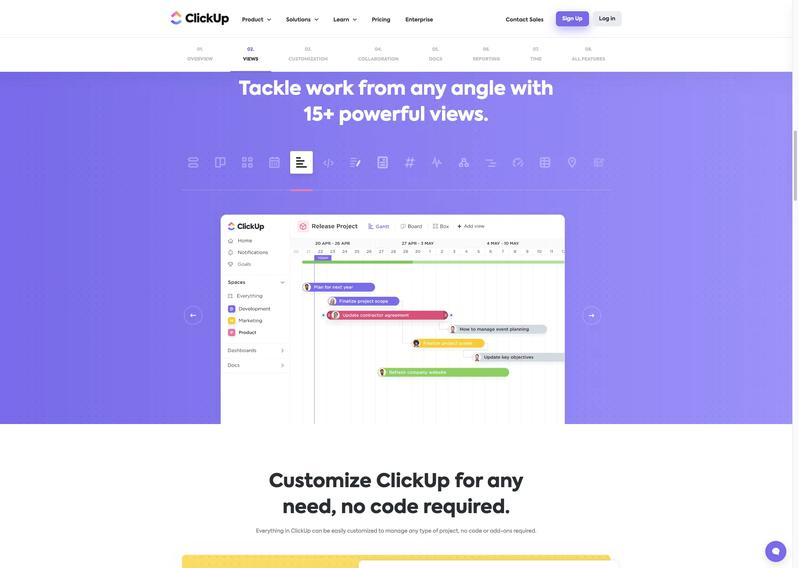 Task type: vqa. For each thing, say whether or not it's contained in the screenshot.


Task type: locate. For each thing, give the bounding box(es) containing it.
angle
[[451, 80, 506, 99]]

1 vertical spatial any
[[488, 473, 524, 492]]

in for log
[[611, 16, 616, 21]]

1 vertical spatial required.
[[514, 529, 537, 534]]

0 vertical spatial code
[[371, 499, 419, 518]]

easily
[[332, 529, 346, 534]]

with
[[511, 80, 554, 99]]

08.
[[585, 47, 593, 52]]

ons
[[503, 529, 513, 534]]

1 vertical spatial clickup
[[291, 529, 311, 534]]

02.
[[247, 47, 254, 52]]

sales
[[530, 17, 544, 23]]

in
[[611, 16, 616, 21], [285, 529, 290, 534]]

any left type
[[409, 529, 419, 534]]

1 horizontal spatial no
[[461, 529, 468, 534]]

of
[[433, 529, 438, 534]]

1 horizontal spatial clickup
[[376, 473, 450, 492]]

collaboration
[[358, 57, 399, 62]]

features
[[582, 57, 606, 62]]

clickup
[[376, 473, 450, 492], [291, 529, 311, 534]]

code left the or
[[469, 529, 482, 534]]

1 vertical spatial in
[[285, 529, 290, 534]]

clickup left can
[[291, 529, 311, 534]]

15+ powerful views.
[[304, 106, 489, 125]]

work
[[306, 80, 354, 99]]

2 vertical spatial any
[[409, 529, 419, 534]]

doc image
[[212, 209, 573, 460]]

in right everything
[[285, 529, 290, 534]]

code up everything in clickup can be easily customized to manage any type         of project, no code or add-ons required.
[[371, 499, 419, 518]]

required.
[[424, 499, 510, 518], [514, 529, 537, 534]]

list containing product
[[242, 0, 506, 37]]

06.
[[483, 47, 490, 52]]

add-
[[490, 529, 503, 534]]

1 vertical spatial code
[[469, 529, 482, 534]]

nested subtasks & checklists image
[[442, 0, 611, 5]]

01.
[[197, 47, 203, 52]]

time
[[531, 57, 542, 62]]

required. right ons
[[514, 529, 537, 534]]

any down 'docs'
[[411, 80, 447, 99]]

sign
[[563, 16, 574, 21]]

any right for
[[488, 473, 524, 492]]

tackle work from any angle with
[[239, 80, 554, 99]]

clickapps image
[[353, 555, 624, 568]]

1 vertical spatial no
[[461, 529, 468, 534]]

no
[[341, 499, 366, 518], [461, 529, 468, 534]]

sign up
[[563, 16, 583, 21]]

list
[[242, 0, 506, 37]]

solutions button
[[286, 0, 319, 37]]

clickup up need, no code required.
[[376, 473, 450, 492]]

any for for
[[488, 473, 524, 492]]

required. down for
[[424, 499, 510, 518]]

no right project,
[[461, 529, 468, 534]]

no up customized
[[341, 499, 366, 518]]

0 horizontal spatial in
[[285, 529, 290, 534]]

in right log
[[611, 16, 616, 21]]

0 vertical spatial clickup
[[376, 473, 450, 492]]

enterprise link
[[406, 0, 433, 37]]

0 vertical spatial in
[[611, 16, 616, 21]]

0 vertical spatial required.
[[424, 499, 510, 518]]

views
[[243, 57, 259, 62]]

0 horizontal spatial clickup
[[291, 529, 311, 534]]

overview
[[187, 57, 213, 62]]

all
[[572, 57, 581, 62]]

code
[[371, 499, 419, 518], [469, 529, 482, 534]]

0 horizontal spatial required.
[[424, 499, 510, 518]]

solutions
[[286, 17, 311, 23]]

03.
[[305, 47, 312, 52]]

1 horizontal spatial in
[[611, 16, 616, 21]]

any
[[411, 80, 447, 99], [488, 473, 524, 492], [409, 529, 419, 534]]

0 horizontal spatial code
[[371, 499, 419, 518]]

can
[[312, 529, 322, 534]]

04.
[[375, 47, 382, 52]]

0 horizontal spatial no
[[341, 499, 366, 518]]

in inside log in link
[[611, 16, 616, 21]]

0 vertical spatial any
[[411, 80, 447, 99]]

learn button
[[334, 0, 357, 37]]



Task type: describe. For each thing, give the bounding box(es) containing it.
need,
[[283, 499, 337, 518]]

pricing link
[[372, 0, 391, 37]]

for
[[455, 473, 483, 492]]

contact sales
[[506, 17, 544, 23]]

main navigation element
[[242, 0, 622, 37]]

customize         clickup for any
[[269, 473, 524, 492]]

customize
[[269, 473, 372, 492]]

up
[[575, 16, 583, 21]]

be
[[324, 529, 330, 534]]

log
[[599, 16, 610, 21]]

reporting
[[473, 57, 500, 62]]

customization
[[289, 57, 328, 62]]

docs
[[429, 57, 443, 62]]

or
[[484, 529, 489, 534]]

sign up button
[[556, 11, 589, 26]]

log in link
[[593, 11, 622, 26]]

contact sales link
[[506, 0, 544, 37]]

1 horizontal spatial code
[[469, 529, 482, 534]]

views.
[[430, 106, 489, 125]]

07.
[[533, 47, 540, 52]]

15+
[[304, 106, 334, 125]]

all features
[[572, 57, 606, 62]]

manage
[[386, 529, 408, 534]]

learn
[[334, 17, 349, 23]]

0 vertical spatial no
[[341, 499, 366, 518]]

everything in clickup can be easily customized to manage any type         of project, no code or add-ons required.
[[256, 529, 537, 534]]

type
[[420, 529, 432, 534]]

project,
[[440, 529, 460, 534]]

log in
[[599, 16, 616, 21]]

gantt view image
[[212, 209, 573, 455]]

need, no code required.
[[283, 499, 510, 518]]

powerful
[[339, 106, 426, 125]]

everything
[[256, 529, 284, 534]]

05.
[[433, 47, 439, 52]]

pricing
[[372, 17, 391, 23]]

1 horizontal spatial required.
[[514, 529, 537, 534]]

tackle
[[239, 80, 302, 99]]

product button
[[242, 0, 271, 37]]

enterprise
[[406, 17, 433, 23]]

from
[[358, 80, 406, 99]]

customized
[[347, 529, 378, 534]]

product
[[242, 17, 264, 23]]

any for from
[[411, 80, 447, 99]]

in for everything
[[285, 529, 290, 534]]

to
[[379, 529, 384, 534]]

contact
[[506, 17, 528, 23]]



